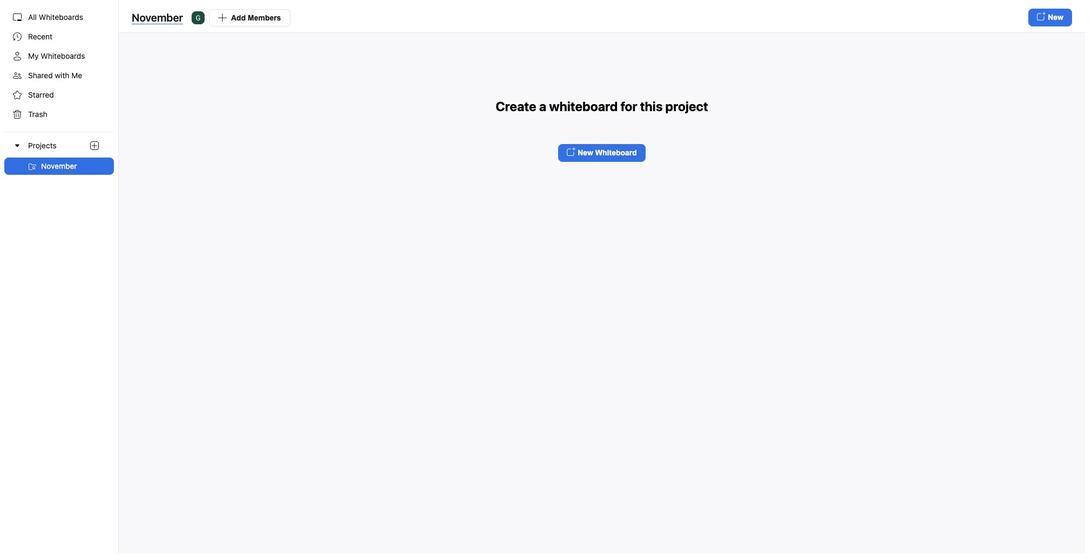 Task type: locate. For each thing, give the bounding box(es) containing it.
0 horizontal spatial new
[[578, 148, 594, 157]]

recent menu item
[[4, 28, 114, 45]]

0 vertical spatial whiteboards
[[39, 12, 83, 22]]

menu item
[[0, 132, 118, 175]]

starred
[[28, 90, 54, 99]]

whiteboards up recent menu item
[[39, 12, 83, 22]]

0 horizontal spatial november
[[41, 162, 77, 171]]

create a whiteboard for this project
[[496, 99, 709, 114]]

with
[[55, 71, 69, 80]]

menu bar
[[0, 0, 119, 554]]

whiteboard
[[549, 99, 618, 114]]

whiteboards inside menu item
[[39, 12, 83, 22]]

add members button
[[209, 9, 290, 26]]

1 vertical spatial new
[[578, 148, 594, 157]]

my whiteboards menu item
[[4, 48, 114, 65]]

whiteboards
[[39, 12, 83, 22], [41, 51, 85, 60]]

shared
[[28, 71, 53, 80]]

1 vertical spatial whiteboards
[[41, 51, 85, 60]]

november
[[132, 11, 183, 23], [41, 162, 77, 171]]

add members application
[[192, 9, 290, 26]]

november down projects
[[41, 162, 77, 171]]

all
[[28, 12, 37, 22]]

november left project owner: greg robinson icon
[[132, 11, 183, 23]]

november menu item
[[4, 158, 114, 175]]

november inside menu item
[[41, 162, 77, 171]]

whiteboard
[[596, 148, 637, 157]]

0 vertical spatial new
[[1049, 13, 1064, 22]]

1 vertical spatial november
[[41, 162, 77, 171]]

november image
[[28, 163, 37, 171]]

november menu
[[0, 158, 118, 175]]

new whiteboard button
[[559, 144, 646, 162]]

whiteboards up with
[[41, 51, 85, 60]]

new for new whiteboard
[[578, 148, 594, 157]]

whiteboards inside menu item
[[41, 51, 85, 60]]

me
[[71, 71, 82, 80]]

new button
[[1029, 9, 1073, 26]]

my
[[28, 51, 39, 60]]

menu bar containing all whiteboards
[[0, 0, 119, 554]]

1 horizontal spatial new
[[1049, 13, 1064, 22]]

project owner: greg robinson image
[[192, 11, 205, 24]]

0 vertical spatial november
[[132, 11, 183, 23]]

1 horizontal spatial november
[[132, 11, 183, 23]]

new
[[1049, 13, 1064, 22], [578, 148, 594, 157]]

new inside november application
[[1049, 13, 1064, 22]]

shared with me menu item
[[4, 67, 114, 84]]



Task type: vqa. For each thing, say whether or not it's contained in the screenshot.
Shared
yes



Task type: describe. For each thing, give the bounding box(es) containing it.
this
[[640, 99, 663, 114]]

new whiteboard
[[578, 148, 637, 157]]

create
[[496, 99, 537, 114]]

menu item containing projects
[[0, 132, 118, 175]]

november application
[[132, 9, 1073, 26]]

all whiteboards menu item
[[4, 9, 114, 26]]

starred menu item
[[4, 86, 114, 104]]

whiteboards for my whiteboards
[[41, 51, 85, 60]]

november inside application
[[132, 11, 183, 23]]

a
[[539, 99, 547, 114]]

projects
[[28, 141, 57, 150]]

whiteboards for all whiteboards
[[39, 12, 83, 22]]

for
[[621, 99, 638, 114]]

all whiteboards
[[28, 12, 83, 22]]

my whiteboards
[[28, 51, 85, 60]]

new for new
[[1049, 13, 1064, 22]]

add members
[[231, 13, 281, 22]]

members
[[248, 13, 281, 22]]

trash
[[28, 110, 47, 119]]

trash menu item
[[4, 106, 114, 123]]

shared with me
[[28, 71, 82, 80]]

recent
[[28, 32, 52, 41]]

project
[[666, 99, 709, 114]]

add
[[231, 13, 246, 22]]



